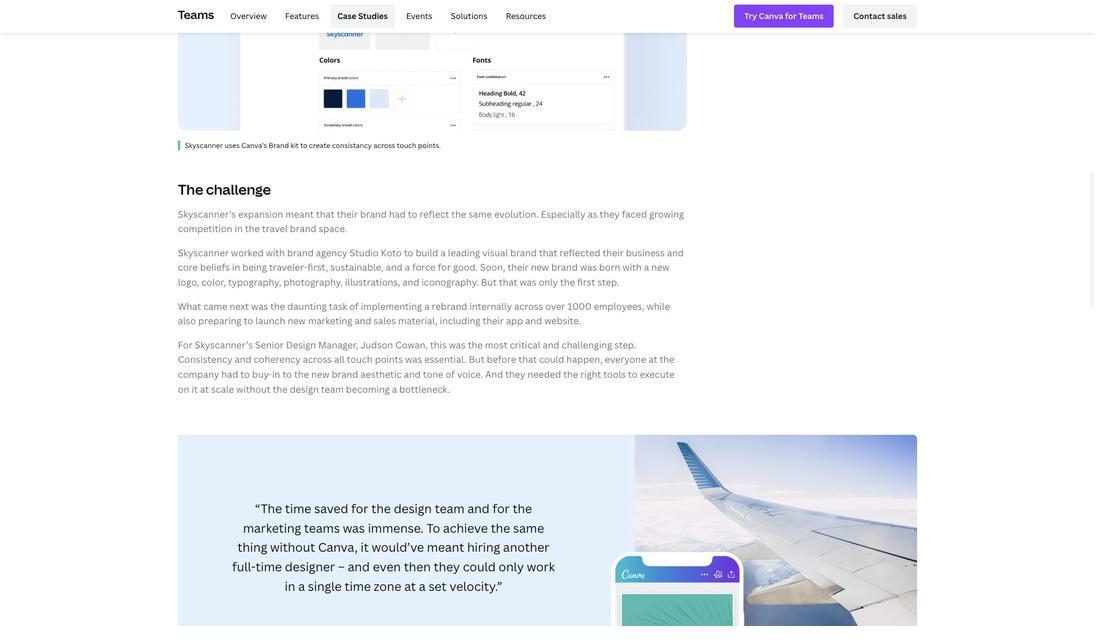 Task type: locate. For each thing, give the bounding box(es) containing it.
space.
[[319, 222, 347, 235]]

without up designer
[[270, 539, 315, 555]]

cowan,
[[395, 339, 428, 351]]

bottleneck.
[[399, 383, 450, 395]]

step. down born
[[598, 276, 619, 289]]

1 vertical spatial without
[[270, 539, 315, 555]]

for
[[178, 339, 193, 351]]

skyscanner's up the consistency
[[195, 339, 253, 351]]

and right critical
[[543, 339, 560, 351]]

1 vertical spatial marketing
[[243, 520, 301, 536]]

in up worked
[[235, 222, 243, 235]]

1 vertical spatial step.
[[615, 339, 636, 351]]

menu bar
[[219, 5, 553, 28]]

events link
[[399, 5, 439, 28]]

2 vertical spatial at
[[404, 578, 416, 594]]

new down daunting
[[288, 315, 306, 327]]

2 vertical spatial across
[[303, 353, 332, 366]]

and down force
[[403, 276, 419, 289]]

step. up everyone at the right bottom of the page
[[615, 339, 636, 351]]

of inside for skyscanner's senior design manager, judson cowan, this was the most critical and challenging step. consistency and coherency across all touch points was essential. but before that could happen, everyone at the company had to buy-in to the new brand aesthetic and tone of voice. and they needed the right tools to execute on it at scale without the design team becoming a bottleneck.
[[446, 368, 455, 381]]

and right the business
[[667, 246, 684, 259]]

0 vertical spatial it
[[192, 383, 198, 395]]

soon,
[[480, 261, 505, 274]]

0 vertical spatial only
[[539, 276, 558, 289]]

and
[[667, 246, 684, 259], [386, 261, 403, 274], [403, 276, 419, 289], [355, 315, 371, 327], [525, 315, 542, 327], [543, 339, 560, 351], [235, 353, 252, 366], [404, 368, 421, 381], [468, 501, 490, 517], [348, 559, 370, 575]]

only up over on the top of the page
[[539, 276, 558, 289]]

that down critical
[[519, 353, 537, 366]]

1 vertical spatial with
[[623, 261, 642, 274]]

evolution.
[[494, 208, 539, 220]]

1 vertical spatial design
[[394, 501, 432, 517]]

brand up studio on the top
[[360, 208, 387, 220]]

team up the achieve
[[435, 501, 465, 517]]

0 vertical spatial design
[[290, 383, 319, 395]]

and left sales
[[355, 315, 371, 327]]

zone
[[374, 578, 401, 594]]

expansion
[[238, 208, 283, 220]]

for
[[438, 261, 451, 274], [351, 501, 369, 517], [493, 501, 510, 517]]

tools
[[604, 368, 626, 381]]

had left reflect
[[389, 208, 406, 220]]

with up traveler-
[[266, 246, 285, 259]]

that up space.
[[316, 208, 335, 220]]

being
[[242, 261, 267, 274]]

same
[[469, 208, 492, 220], [513, 520, 544, 536]]

it right on
[[192, 383, 198, 395]]

0 vertical spatial step.
[[598, 276, 619, 289]]

of right task
[[349, 300, 359, 313]]

a up material,
[[424, 300, 430, 313]]

another
[[503, 539, 550, 555]]

for up "hiring"
[[493, 501, 510, 517]]

only inside "the time saved for the design team and for the marketing teams was immense. to achieve the same thing without canva, it would've meant hiring another full-time designer – and even then they could only work in a single time zone at a set velocity."
[[499, 559, 524, 575]]

solutions
[[451, 10, 488, 21]]

0 horizontal spatial of
[[349, 300, 359, 313]]

0 vertical spatial meant
[[286, 208, 314, 220]]

1 horizontal spatial had
[[389, 208, 406, 220]]

1 horizontal spatial of
[[446, 368, 455, 381]]

reflected
[[560, 246, 601, 259]]

1 vertical spatial across
[[514, 300, 543, 313]]

they right as
[[600, 208, 620, 220]]

0 vertical spatial they
[[600, 208, 620, 220]]

same up another
[[513, 520, 544, 536]]

0 vertical spatial but
[[481, 276, 497, 289]]

0 horizontal spatial team
[[321, 383, 344, 395]]

2 horizontal spatial at
[[649, 353, 658, 366]]

design up immense.
[[394, 501, 432, 517]]

1 horizontal spatial touch
[[397, 141, 416, 150]]

0 horizontal spatial design
[[290, 383, 319, 395]]

new down manager,
[[311, 368, 330, 381]]

the
[[452, 208, 466, 220], [245, 222, 260, 235], [560, 276, 575, 289], [270, 300, 285, 313], [468, 339, 483, 351], [660, 353, 675, 366], [294, 368, 309, 381], [563, 368, 578, 381], [273, 383, 288, 395], [372, 501, 391, 517], [513, 501, 532, 517], [491, 520, 510, 536]]

the
[[178, 179, 203, 198]]

what came next was the daunting task of implementing a rebrand internally across over 1000 employees, while also preparing to launch new marketing and sales material, including their app and website.
[[178, 300, 670, 327]]

their inside what came next was the daunting task of implementing a rebrand internally across over 1000 employees, while also preparing to launch new marketing and sales material, including their app and website.
[[483, 315, 504, 327]]

1 vertical spatial but
[[469, 353, 485, 366]]

was
[[580, 261, 597, 274], [520, 276, 537, 289], [251, 300, 268, 313], [449, 339, 466, 351], [405, 353, 422, 366], [343, 520, 365, 536]]

same inside skyscanner's expansion meant that their brand had to reflect the same evolution. especially as they faced growing competition in the travel brand space.
[[469, 208, 492, 220]]

including
[[440, 315, 481, 327]]

0 horizontal spatial across
[[303, 353, 332, 366]]

internally
[[470, 300, 512, 313]]

in down coherency
[[272, 368, 280, 381]]

task
[[329, 300, 347, 313]]

a right build
[[441, 246, 446, 259]]

would've
[[372, 539, 424, 555]]

skyscanner uses canva's brand kit to create consistancy across touch points.
[[185, 141, 441, 150]]

skyscanner up beliefs
[[178, 246, 229, 259]]

skyscanner inside the skyscanner worked with brand agency studio koto to build a leading visual brand that reflected their business and core beliefs in being traveler-first, sustainable, and a force for good. soon, their new brand was born with a new logo, color, typography, photography, illustrations, and iconography. but that was only the first step.
[[178, 246, 229, 259]]

velocity."
[[450, 578, 503, 594]]

before
[[487, 353, 516, 366]]

1 horizontal spatial meant
[[427, 539, 464, 555]]

across left all
[[303, 353, 332, 366]]

to right koto
[[404, 246, 414, 259]]

core
[[178, 261, 198, 274]]

in down designer
[[285, 578, 295, 594]]

contact sales image
[[854, 10, 907, 23]]

and
[[485, 368, 503, 381]]

of down essential.
[[446, 368, 455, 381]]

and up bottleneck.
[[404, 368, 421, 381]]

1 horizontal spatial it
[[361, 539, 369, 555]]

at down the then
[[404, 578, 416, 594]]

across inside what came next was the daunting task of implementing a rebrand internally across over 1000 employees, while also preparing to launch new marketing and sales material, including their app and website.
[[514, 300, 543, 313]]

1 vertical spatial team
[[435, 501, 465, 517]]

time down –
[[345, 578, 371, 594]]

to down everyone at the right bottom of the page
[[628, 368, 638, 381]]

a
[[441, 246, 446, 259], [405, 261, 410, 274], [644, 261, 649, 274], [424, 300, 430, 313], [392, 383, 397, 395], [298, 578, 305, 594], [419, 578, 426, 594]]

brand down all
[[332, 368, 358, 381]]

meant up travel
[[286, 208, 314, 220]]

new down the business
[[651, 261, 670, 274]]

but inside for skyscanner's senior design manager, judson cowan, this was the most critical and challenging step. consistency and coherency across all touch points was essential. but before that could happen, everyone at the company had to buy-in to the new brand aesthetic and tone of voice. and they needed the right tools to execute on it at scale without the design team becoming a bottleneck.
[[469, 353, 485, 366]]

but up voice.
[[469, 353, 485, 366]]

1 vertical spatial of
[[446, 368, 455, 381]]

touch left "points."
[[397, 141, 416, 150]]

their up born
[[603, 246, 624, 259]]

this
[[430, 339, 447, 351]]

was down cowan,
[[405, 353, 422, 366]]

0 vertical spatial same
[[469, 208, 492, 220]]

that down soon,
[[499, 276, 518, 289]]

1 vertical spatial at
[[200, 383, 209, 395]]

0 horizontal spatial marketing
[[243, 520, 301, 536]]

team down all
[[321, 383, 344, 395]]

in inside "the time saved for the design team and for the marketing teams was immense. to achieve the same thing without canva, it would've meant hiring another full-time designer – and even then they could only work in a single time zone at a set velocity."
[[285, 578, 295, 594]]

meant down to on the bottom of page
[[427, 539, 464, 555]]

achieve
[[443, 520, 488, 536]]

daunting
[[287, 300, 327, 313]]

time right the "the
[[285, 501, 311, 517]]

2 horizontal spatial they
[[600, 208, 620, 220]]

in inside for skyscanner's senior design manager, judson cowan, this was the most critical and challenging step. consistency and coherency across all touch points was essential. but before that could happen, everyone at the company had to buy-in to the new brand aesthetic and tone of voice. and they needed the right tools to execute on it at scale without the design team becoming a bottleneck.
[[272, 368, 280, 381]]

without
[[236, 383, 271, 395], [270, 539, 315, 555]]

and down koto
[[386, 261, 403, 274]]

they down before
[[505, 368, 525, 381]]

a down the business
[[644, 261, 649, 274]]

that inside for skyscanner's senior design manager, judson cowan, this was the most critical and challenging step. consistency and coherency across all touch points was essential. but before that could happen, everyone at the company had to buy-in to the new brand aesthetic and tone of voice. and they needed the right tools to execute on it at scale without the design team becoming a bottleneck.
[[519, 353, 537, 366]]

to left buy-
[[240, 368, 250, 381]]

1 horizontal spatial only
[[539, 276, 558, 289]]

0 vertical spatial time
[[285, 501, 311, 517]]

without down buy-
[[236, 383, 271, 395]]

0 horizontal spatial they
[[434, 559, 460, 575]]

1 vertical spatial could
[[463, 559, 496, 575]]

0 vertical spatial marketing
[[308, 315, 352, 327]]

0 vertical spatial with
[[266, 246, 285, 259]]

menu bar containing overview
[[219, 5, 553, 28]]

0 horizontal spatial only
[[499, 559, 524, 575]]

could up needed
[[539, 353, 564, 366]]

0 vertical spatial could
[[539, 353, 564, 366]]

same left evolution.
[[469, 208, 492, 220]]

a left set
[[419, 578, 426, 594]]

0 vertical spatial skyscanner
[[185, 141, 223, 150]]

1 horizontal spatial could
[[539, 353, 564, 366]]

1 vertical spatial skyscanner
[[178, 246, 229, 259]]

touch right all
[[347, 353, 373, 366]]

their up space.
[[337, 208, 358, 220]]

marketing inside "the time saved for the design team and for the marketing teams was immense. to achieve the same thing without canva, it would've meant hiring another full-time designer – and even then they could only work in a single time zone at a set velocity."
[[243, 520, 301, 536]]

2 vertical spatial they
[[434, 559, 460, 575]]

1 horizontal spatial same
[[513, 520, 544, 536]]

1 horizontal spatial design
[[394, 501, 432, 517]]

for up iconography. on the left
[[438, 261, 451, 274]]

1 horizontal spatial for
[[438, 261, 451, 274]]

to
[[300, 141, 308, 150], [408, 208, 418, 220], [404, 246, 414, 259], [244, 315, 253, 327], [240, 368, 250, 381], [283, 368, 292, 381], [628, 368, 638, 381]]

thing
[[238, 539, 267, 555]]

team inside "the time saved for the design team and for the marketing teams was immense. to achieve the same thing without canva, it would've meant hiring another full-time designer – and even then they could only work in a single time zone at a set velocity."
[[435, 501, 465, 517]]

had up scale
[[221, 368, 238, 381]]

it inside for skyscanner's senior design manager, judson cowan, this was the most critical and challenging step. consistency and coherency across all touch points was essential. but before that could happen, everyone at the company had to buy-in to the new brand aesthetic and tone of voice. and they needed the right tools to execute on it at scale without the design team becoming a bottleneck.
[[192, 383, 198, 395]]

design
[[290, 383, 319, 395], [394, 501, 432, 517]]

overview
[[230, 10, 267, 21]]

0 vertical spatial touch
[[397, 141, 416, 150]]

new inside for skyscanner's senior design manager, judson cowan, this was the most critical and challenging step. consistency and coherency across all touch points was essential. but before that could happen, everyone at the company had to buy-in to the new brand aesthetic and tone of voice. and they needed the right tools to execute on it at scale without the design team becoming a bottleneck.
[[311, 368, 330, 381]]

skyscanner's up competition
[[178, 208, 236, 220]]

and left coherency
[[235, 353, 252, 366]]

a inside what came next was the daunting task of implementing a rebrand internally across over 1000 employees, while also preparing to launch new marketing and sales material, including their app and website.
[[424, 300, 430, 313]]

meant inside "the time saved for the design team and for the marketing teams was immense. to achieve the same thing without canva, it would've meant hiring another full-time designer – and even then they could only work in a single time zone at a set velocity."
[[427, 539, 464, 555]]

it right canva,
[[361, 539, 369, 555]]

1 vertical spatial only
[[499, 559, 524, 575]]

1 vertical spatial they
[[505, 368, 525, 381]]

0 horizontal spatial it
[[192, 383, 198, 395]]

1 vertical spatial meant
[[427, 539, 464, 555]]

only down another
[[499, 559, 524, 575]]

new inside what came next was the daunting task of implementing a rebrand internally across over 1000 employees, while also preparing to launch new marketing and sales material, including their app and website.
[[288, 315, 306, 327]]

0 vertical spatial of
[[349, 300, 359, 313]]

then
[[404, 559, 431, 575]]

case studies link
[[331, 5, 395, 28]]

in inside skyscanner's expansion meant that their brand had to reflect the same evolution. especially as they faced growing competition in the travel brand space.
[[235, 222, 243, 235]]

their down internally
[[483, 315, 504, 327]]

0 horizontal spatial same
[[469, 208, 492, 220]]

2 vertical spatial time
[[345, 578, 371, 594]]

1 horizontal spatial team
[[435, 501, 465, 517]]

at
[[649, 353, 658, 366], [200, 383, 209, 395], [404, 578, 416, 594]]

0 vertical spatial skyscanner's
[[178, 208, 236, 220]]

marketing
[[308, 315, 352, 327], [243, 520, 301, 536]]

for right saved
[[351, 501, 369, 517]]

1 horizontal spatial they
[[505, 368, 525, 381]]

0 horizontal spatial could
[[463, 559, 496, 575]]

0 vertical spatial without
[[236, 383, 271, 395]]

a down aesthetic
[[392, 383, 397, 395]]

employees,
[[594, 300, 645, 313]]

was up first
[[580, 261, 597, 274]]

had inside skyscanner's expansion meant that their brand had to reflect the same evolution. especially as they faced growing competition in the travel brand space.
[[389, 208, 406, 220]]

2 horizontal spatial across
[[514, 300, 543, 313]]

marketing down the "the
[[243, 520, 301, 536]]

that
[[316, 208, 335, 220], [539, 246, 558, 259], [499, 276, 518, 289], [519, 353, 537, 366]]

menu bar inside teams element
[[219, 5, 553, 28]]

could
[[539, 353, 564, 366], [463, 559, 496, 575]]

needed
[[528, 368, 561, 381]]

1 vertical spatial skyscanner's
[[195, 339, 253, 351]]

essential.
[[424, 353, 467, 366]]

manager,
[[318, 339, 358, 351]]

skyscanner worked with brand agency studio koto to build a leading visual brand that reflected their business and core beliefs in being traveler-first, sustainable, and a force for good. soon, their new brand was born with a new logo, color, typography, photography, illustrations, and iconography. but that was only the first step.
[[178, 246, 684, 289]]

only inside the skyscanner worked with brand agency studio koto to build a leading visual brand that reflected their business and core beliefs in being traveler-first, sustainable, and a force for good. soon, their new brand was born with a new logo, color, typography, photography, illustrations, and iconography. but that was only the first step.
[[539, 276, 558, 289]]

canva,
[[318, 539, 358, 555]]

0 vertical spatial at
[[649, 353, 658, 366]]

1 vertical spatial it
[[361, 539, 369, 555]]

2 horizontal spatial time
[[345, 578, 371, 594]]

they up set
[[434, 559, 460, 575]]

could up velocity."
[[463, 559, 496, 575]]

to inside skyscanner's expansion meant that their brand had to reflect the same evolution. especially as they faced growing competition in the travel brand space.
[[408, 208, 418, 220]]

1 vertical spatial same
[[513, 520, 544, 536]]

0 horizontal spatial time
[[256, 559, 282, 575]]

1 horizontal spatial at
[[404, 578, 416, 594]]

0 horizontal spatial touch
[[347, 353, 373, 366]]

to down next
[[244, 315, 253, 327]]

was up canva,
[[343, 520, 365, 536]]

"the time saved for the design team and for the marketing teams was immense. to achieve the same thing without canva, it would've meant hiring another full-time designer – and even then they could only work in a single time zone at a set velocity."
[[232, 501, 555, 594]]

brand
[[269, 141, 289, 150]]

skyscanner's inside for skyscanner's senior design manager, judson cowan, this was the most critical and challenging step. consistency and coherency across all touch points was essential. but before that could happen, everyone at the company had to buy-in to the new brand aesthetic and tone of voice. and they needed the right tools to execute on it at scale without the design team becoming a bottleneck.
[[195, 339, 253, 351]]

but down soon,
[[481, 276, 497, 289]]

that inside skyscanner's expansion meant that their brand had to reflect the same evolution. especially as they faced growing competition in the travel brand space.
[[316, 208, 335, 220]]

was inside what came next was the daunting task of implementing a rebrand internally across over 1000 employees, while also preparing to launch new marketing and sales material, including their app and website.
[[251, 300, 268, 313]]

business
[[626, 246, 665, 259]]

time down the thing
[[256, 559, 282, 575]]

0 vertical spatial team
[[321, 383, 344, 395]]

marketing down task
[[308, 315, 352, 327]]

illustrations,
[[345, 276, 400, 289]]

photography,
[[284, 276, 343, 289]]

0 vertical spatial had
[[389, 208, 406, 220]]

at up execute at the right bottom of the page
[[649, 353, 658, 366]]

same inside "the time saved for the design team and for the marketing teams was immense. to achieve the same thing without canva, it would've meant hiring another full-time designer – and even then they could only work in a single time zone at a set velocity."
[[513, 520, 544, 536]]

most
[[485, 339, 508, 351]]

to inside the skyscanner worked with brand agency studio koto to build a leading visual brand that reflected their business and core beliefs in being traveler-first, sustainable, and a force for good. soon, their new brand was born with a new logo, color, typography, photography, illustrations, and iconography. but that was only the first step.
[[404, 246, 414, 259]]

across right consistancy
[[374, 141, 395, 150]]

app
[[506, 315, 523, 327]]

touch inside for skyscanner's senior design manager, judson cowan, this was the most critical and challenging step. consistency and coherency across all touch points was essential. but before that could happen, everyone at the company had to buy-in to the new brand aesthetic and tone of voice. and they needed the right tools to execute on it at scale without the design team becoming a bottleneck.
[[347, 353, 373, 366]]

at down company
[[200, 383, 209, 395]]

1 horizontal spatial time
[[285, 501, 311, 517]]

only
[[539, 276, 558, 289], [499, 559, 524, 575]]

skyscanner left uses
[[185, 141, 223, 150]]

case
[[337, 10, 356, 21]]

0 horizontal spatial with
[[266, 246, 285, 259]]

in down worked
[[232, 261, 240, 274]]

1 vertical spatial had
[[221, 368, 238, 381]]

with down the business
[[623, 261, 642, 274]]

typography,
[[228, 276, 281, 289]]

1 horizontal spatial marketing
[[308, 315, 352, 327]]

at inside "the time saved for the design team and for the marketing teams was immense. to achieve the same thing without canva, it would've meant hiring another full-time designer – and even then they could only work in a single time zone at a set velocity."
[[404, 578, 416, 594]]

over
[[545, 300, 565, 313]]

that left reflected
[[539, 246, 558, 259]]

to left reflect
[[408, 208, 418, 220]]

0 vertical spatial across
[[374, 141, 395, 150]]

studies
[[358, 10, 388, 21]]

design down coherency
[[290, 383, 319, 395]]

also
[[178, 315, 196, 327]]

0 horizontal spatial had
[[221, 368, 238, 381]]

with
[[266, 246, 285, 259], [623, 261, 642, 274]]

growing
[[649, 208, 684, 220]]

was inside "the time saved for the design team and for the marketing teams was immense. to achieve the same thing without canva, it would've meant hiring another full-time designer – and even then they could only work in a single time zone at a set velocity."
[[343, 520, 365, 536]]

was up the launch
[[251, 300, 268, 313]]

0 horizontal spatial meant
[[286, 208, 314, 220]]

skyscanner for skyscanner worked with brand agency studio koto to build a leading visual brand that reflected their business and core beliefs in being traveler-first, sustainable, and a force for good. soon, their new brand was born with a new logo, color, typography, photography, illustrations, and iconography. but that was only the first step.
[[178, 246, 229, 259]]

sales
[[374, 315, 396, 327]]

1 vertical spatial touch
[[347, 353, 373, 366]]

across up app
[[514, 300, 543, 313]]

of inside what came next was the daunting task of implementing a rebrand internally across over 1000 employees, while also preparing to launch new marketing and sales material, including their app and website.
[[349, 300, 359, 313]]

color,
[[201, 276, 226, 289]]

time
[[285, 501, 311, 517], [256, 559, 282, 575], [345, 578, 371, 594]]

skyscanner's inside skyscanner's expansion meant that their brand had to reflect the same evolution. especially as they faced growing competition in the travel brand space.
[[178, 208, 236, 220]]



Task type: vqa. For each thing, say whether or not it's contained in the screenshot.
104%
no



Task type: describe. For each thing, give the bounding box(es) containing it.
brand right travel
[[290, 222, 317, 235]]

right
[[581, 368, 601, 381]]

koto
[[381, 246, 402, 259]]

a down designer
[[298, 578, 305, 594]]

the inside the skyscanner worked with brand agency studio koto to build a leading visual brand that reflected their business and core beliefs in being traveler-first, sustainable, and a force for good. soon, their new brand was born with a new logo, color, typography, photography, illustrations, and iconography. but that was only the first step.
[[560, 276, 575, 289]]

case studies
[[337, 10, 388, 21]]

they inside for skyscanner's senior design manager, judson cowan, this was the most critical and challenging step. consistency and coherency across all touch points was essential. but before that could happen, everyone at the company had to buy-in to the new brand aesthetic and tone of voice. and they needed the right tools to execute on it at scale without the design team becoming a bottleneck.
[[505, 368, 525, 381]]

judson
[[361, 339, 393, 351]]

could inside for skyscanner's senior design manager, judson cowan, this was the most critical and challenging step. consistency and coherency across all touch points was essential. but before that could happen, everyone at the company had to buy-in to the new brand aesthetic and tone of voice. and they needed the right tools to execute on it at scale without the design team becoming a bottleneck.
[[539, 353, 564, 366]]

especially
[[541, 208, 586, 220]]

designer
[[285, 559, 335, 575]]

what
[[178, 300, 201, 313]]

their inside skyscanner's expansion meant that their brand had to reflect the same evolution. especially as they faced growing competition in the travel brand space.
[[337, 208, 358, 220]]

rebrand
[[432, 300, 467, 313]]

resources link
[[499, 5, 553, 28]]

but inside the skyscanner worked with brand agency studio koto to build a leading visual brand that reflected their business and core beliefs in being traveler-first, sustainable, and a force for good. soon, their new brand was born with a new logo, color, typography, photography, illustrations, and iconography. but that was only the first step.
[[481, 276, 497, 289]]

sustainable,
[[330, 261, 384, 274]]

and up the achieve
[[468, 501, 490, 517]]

aesthetic
[[360, 368, 402, 381]]

even
[[373, 559, 401, 575]]

the inside what came next was the daunting task of implementing a rebrand internally across over 1000 employees, while also preparing to launch new marketing and sales material, including their app and website.
[[270, 300, 285, 313]]

to down coherency
[[283, 368, 292, 381]]

while
[[647, 300, 670, 313]]

create
[[309, 141, 330, 150]]

next
[[230, 300, 249, 313]]

launch
[[255, 315, 285, 327]]

uses
[[225, 141, 240, 150]]

on
[[178, 383, 189, 395]]

single
[[308, 578, 342, 594]]

step. inside for skyscanner's senior design manager, judson cowan, this was the most critical and challenging step. consistency and coherency across all touch points was essential. but before that could happen, everyone at the company had to buy-in to the new brand aesthetic and tone of voice. and they needed the right tools to execute on it at scale without the design team becoming a bottleneck.
[[615, 339, 636, 351]]

and right –
[[348, 559, 370, 575]]

becoming
[[346, 383, 390, 395]]

kit
[[291, 141, 299, 150]]

consistency
[[178, 353, 233, 366]]

features link
[[278, 5, 326, 28]]

all
[[334, 353, 345, 366]]

without inside for skyscanner's senior design manager, judson cowan, this was the most critical and challenging step. consistency and coherency across all touch points was essential. but before that could happen, everyone at the company had to buy-in to the new brand aesthetic and tone of voice. and they needed the right tools to execute on it at scale without the design team becoming a bottleneck.
[[236, 383, 271, 395]]

material,
[[398, 315, 438, 327]]

logo,
[[178, 276, 199, 289]]

consistancy
[[332, 141, 372, 150]]

0 horizontal spatial for
[[351, 501, 369, 517]]

points
[[375, 353, 403, 366]]

events
[[406, 10, 433, 21]]

step. inside the skyscanner worked with brand agency studio koto to build a leading visual brand that reflected their business and core beliefs in being traveler-first, sustainable, and a force for good. soon, their new brand was born with a new logo, color, typography, photography, illustrations, and iconography. but that was only the first step.
[[598, 276, 619, 289]]

skyscanner for skyscanner uses canva's brand kit to create consistancy across touch points.
[[185, 141, 223, 150]]

brand right visual
[[510, 246, 537, 259]]

iconography.
[[422, 276, 479, 289]]

good.
[[453, 261, 478, 274]]

had inside for skyscanner's senior design manager, judson cowan, this was the most critical and challenging step. consistency and coherency across all touch points was essential. but before that could happen, everyone at the company had to buy-in to the new brand aesthetic and tone of voice. and they needed the right tools to execute on it at scale without the design team becoming a bottleneck.
[[221, 368, 238, 381]]

design inside "the time saved for the design team and for the marketing teams was immense. to achieve the same thing without canva, it would've meant hiring another full-time designer – and even then they could only work in a single time zone at a set velocity."
[[394, 501, 432, 517]]

senior
[[255, 339, 284, 351]]

teams element
[[178, 0, 917, 32]]

it inside "the time saved for the design team and for the marketing teams was immense. to achieve the same thing without canva, it would've meant hiring another full-time designer – and even then they could only work in a single time zone at a set velocity."
[[361, 539, 369, 555]]

they inside "the time saved for the design team and for the marketing teams was immense. to achieve the same thing without canva, it would've meant hiring another full-time designer – and even then they could only work in a single time zone at a set velocity."
[[434, 559, 460, 575]]

for inside the skyscanner worked with brand agency studio koto to build a leading visual brand that reflected their business and core beliefs in being traveler-first, sustainable, and a force for good. soon, their new brand was born with a new logo, color, typography, photography, illustrations, and iconography. but that was only the first step.
[[438, 261, 451, 274]]

buy-
[[252, 368, 272, 381]]

1000
[[568, 300, 592, 313]]

design inside for skyscanner's senior design manager, judson cowan, this was the most critical and challenging step. consistency and coherency across all touch points was essential. but before that could happen, everyone at the company had to buy-in to the new brand aesthetic and tone of voice. and they needed the right tools to execute on it at scale without the design team becoming a bottleneck.
[[290, 383, 319, 395]]

brand inside for skyscanner's senior design manager, judson cowan, this was the most critical and challenging step. consistency and coherency across all touch points was essential. but before that could happen, everyone at the company had to buy-in to the new brand aesthetic and tone of voice. and they needed the right tools to execute on it at scale without the design team becoming a bottleneck.
[[332, 368, 358, 381]]

set
[[429, 578, 447, 594]]

to inside what came next was the daunting task of implementing a rebrand internally across over 1000 employees, while also preparing to launch new marketing and sales material, including their app and website.
[[244, 315, 253, 327]]

a inside for skyscanner's senior design manager, judson cowan, this was the most critical and challenging step. consistency and coherency across all touch points was essential. but before that could happen, everyone at the company had to buy-in to the new brand aesthetic and tone of voice. and they needed the right tools to execute on it at scale without the design team becoming a bottleneck.
[[392, 383, 397, 395]]

to right kit
[[300, 141, 308, 150]]

meant inside skyscanner's expansion meant that their brand had to reflect the same evolution. especially as they faced growing competition in the travel brand space.
[[286, 208, 314, 220]]

1 horizontal spatial with
[[623, 261, 642, 274]]

studio
[[350, 246, 379, 259]]

critical
[[510, 339, 541, 351]]

could inside "the time saved for the design team and for the marketing teams was immense. to achieve the same thing without canva, it would've meant hiring another full-time designer – and even then they could only work in a single time zone at a set velocity."
[[463, 559, 496, 575]]

preparing
[[198, 315, 242, 327]]

canva's
[[241, 141, 267, 150]]

and right app
[[525, 315, 542, 327]]

teams
[[304, 520, 340, 536]]

worked
[[231, 246, 264, 259]]

was up essential.
[[449, 339, 466, 351]]

website.
[[544, 315, 581, 327]]

in inside the skyscanner worked with brand agency studio koto to build a leading visual brand that reflected their business and core beliefs in being traveler-first, sustainable, and a force for good. soon, their new brand was born with a new logo, color, typography, photography, illustrations, and iconography. but that was only the first step.
[[232, 261, 240, 274]]

1 vertical spatial time
[[256, 559, 282, 575]]

reflect
[[420, 208, 449, 220]]

build
[[416, 246, 438, 259]]

points.
[[418, 141, 441, 150]]

0 horizontal spatial at
[[200, 383, 209, 395]]

–
[[338, 559, 345, 575]]

faced
[[622, 208, 647, 220]]

hiring
[[467, 539, 500, 555]]

born
[[599, 261, 621, 274]]

marketing inside what came next was the daunting task of implementing a rebrand internally across over 1000 employees, while also preparing to launch new marketing and sales material, including their app and website.
[[308, 315, 352, 327]]

implementing
[[361, 300, 422, 313]]

resources
[[506, 10, 546, 21]]

they inside skyscanner's expansion meant that their brand had to reflect the same evolution. especially as they faced growing competition in the travel brand space.
[[600, 208, 620, 220]]

company
[[178, 368, 219, 381]]

"the
[[255, 501, 282, 517]]

brand down reflected
[[551, 261, 578, 274]]

team inside for skyscanner's senior design manager, judson cowan, this was the most critical and challenging step. consistency and coherency across all touch points was essential. but before that could happen, everyone at the company had to buy-in to the new brand aesthetic and tone of voice. and they needed the right tools to execute on it at scale without the design team becoming a bottleneck.
[[321, 383, 344, 395]]

skyscanner's expansion meant that their brand had to reflect the same evolution. especially as they faced growing competition in the travel brand space.
[[178, 208, 684, 235]]

new up over on the top of the page
[[531, 261, 549, 274]]

solutions link
[[444, 5, 495, 28]]

travel
[[262, 222, 288, 235]]

across inside for skyscanner's senior design manager, judson cowan, this was the most critical and challenging step. consistency and coherency across all touch points was essential. but before that could happen, everyone at the company had to buy-in to the new brand aesthetic and tone of voice. and they needed the right tools to execute on it at scale without the design team becoming a bottleneck.
[[303, 353, 332, 366]]

happen,
[[567, 353, 603, 366]]

coherency
[[254, 353, 301, 366]]

scale
[[211, 383, 234, 395]]

their right soon,
[[508, 261, 529, 274]]

without inside "the time saved for the design team and for the marketing teams was immense. to achieve the same thing without canva, it would've meant hiring another full-time designer – and even then they could only work in a single time zone at a set velocity."
[[270, 539, 315, 555]]

visual
[[482, 246, 508, 259]]

1 horizontal spatial across
[[374, 141, 395, 150]]

a left force
[[405, 261, 410, 274]]

2 horizontal spatial for
[[493, 501, 510, 517]]

full-
[[232, 559, 256, 575]]

came
[[203, 300, 227, 313]]

was up app
[[520, 276, 537, 289]]

saved
[[314, 501, 348, 517]]

traveler-
[[269, 261, 307, 274]]

beliefs
[[200, 261, 230, 274]]

brand up traveler-
[[287, 246, 314, 259]]

features
[[285, 10, 319, 21]]

the challenge
[[178, 179, 271, 198]]



